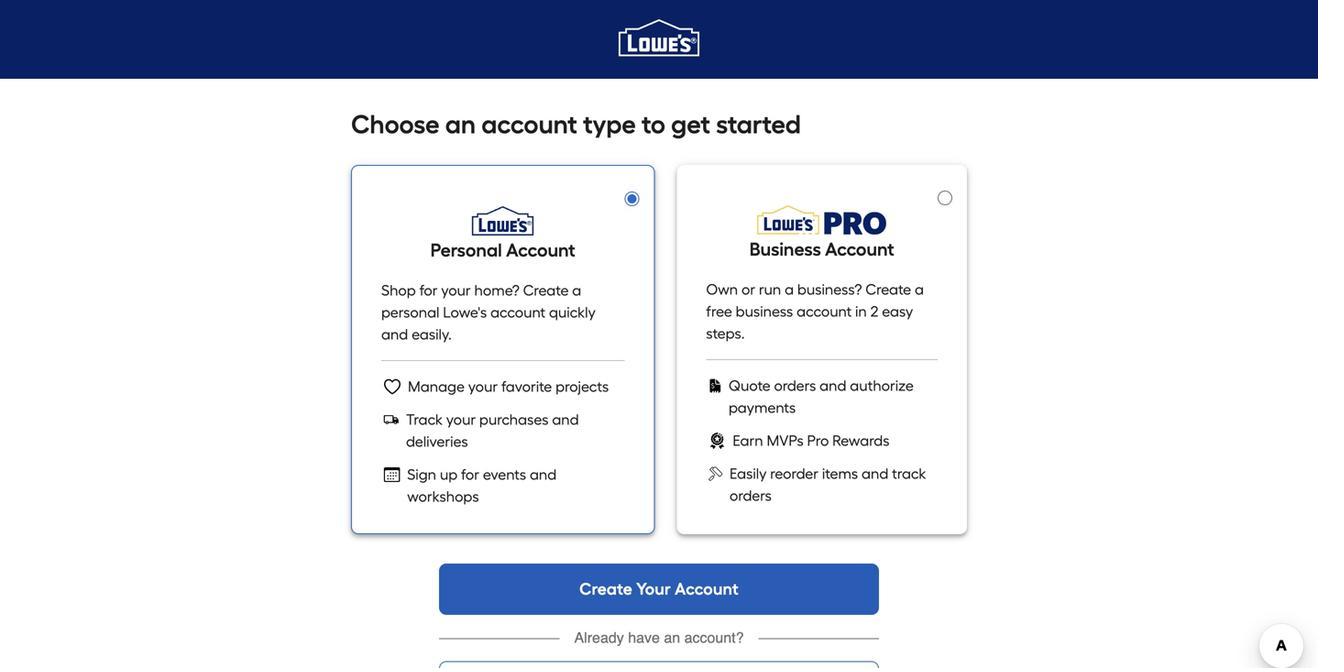 Task type: describe. For each thing, give the bounding box(es) containing it.
choose
[[351, 109, 440, 140]]

shop
[[381, 282, 416, 299]]

your
[[636, 579, 671, 599]]

quickly
[[549, 304, 596, 321]]

manage your favorite projects
[[408, 378, 609, 396]]

choose an account type to get started
[[351, 109, 801, 140]]

account inside shop for your home? create a personal lowe's account quickly and easily.
[[490, 304, 545, 321]]

already
[[574, 629, 624, 646]]

payments
[[729, 399, 796, 417]]

account inside "own or run a business? create a free business account in 2 easy steps."
[[797, 303, 852, 320]]

personal account
[[431, 239, 575, 261]]

in
[[855, 303, 867, 320]]

and inside shop for your home? create a personal lowe's account quickly and easily.
[[381, 326, 408, 343]]

manage
[[408, 378, 465, 396]]

to
[[642, 109, 665, 140]]

quote orders and authorize payments
[[729, 377, 914, 417]]

events
[[483, 466, 526, 484]]

track your purchases and deliveries
[[406, 411, 579, 451]]

quote
[[729, 377, 771, 395]]

account for business account
[[825, 238, 894, 260]]

purchases
[[479, 411, 549, 429]]

create inside shop for your home? create a personal lowe's account quickly and easily.
[[523, 282, 569, 299]]

1 horizontal spatial a
[[785, 281, 794, 298]]

account inside create your account button
[[675, 579, 739, 599]]

earn mvps pro rewards
[[733, 432, 890, 450]]

or
[[742, 281, 755, 298]]

track
[[892, 465, 926, 483]]

rewards
[[832, 432, 890, 450]]

calendar image
[[381, 464, 403, 486]]

authorize
[[850, 377, 914, 395]]

started
[[716, 109, 801, 140]]

shop for your home? create a personal lowe's account quickly and easily.
[[381, 282, 596, 343]]

2
[[870, 303, 879, 320]]

reorder
[[770, 465, 819, 483]]

deliveries
[[406, 433, 468, 451]]

get
[[671, 109, 710, 140]]

for inside the 'sign up for events and workshops'
[[461, 466, 479, 484]]

items
[[822, 465, 858, 483]]

truck image
[[381, 409, 401, 431]]

account left type at top left
[[481, 109, 577, 140]]

2 horizontal spatial a
[[915, 281, 924, 298]]

free
[[706, 303, 732, 320]]

projects
[[556, 378, 609, 396]]

and inside the 'sign up for events and workshops'
[[530, 466, 557, 484]]

business
[[736, 303, 793, 320]]

easily reorder items and track orders
[[730, 465, 926, 505]]

your inside shop for your home? create a personal lowe's account quickly and easily.
[[441, 282, 471, 299]]

have
[[628, 629, 660, 646]]

lowe's
[[443, 304, 487, 321]]



Task type: vqa. For each thing, say whether or not it's contained in the screenshot.
Calendar icon
yes



Task type: locate. For each thing, give the bounding box(es) containing it.
for inside shop for your home? create a personal lowe's account quickly and easily.
[[419, 282, 438, 299]]

up
[[440, 466, 458, 484]]

and inside track your purchases and deliveries
[[552, 411, 579, 429]]

easy
[[882, 303, 913, 320]]

workshops
[[407, 488, 479, 506]]

1 vertical spatial for
[[461, 466, 479, 484]]

create left your
[[579, 579, 632, 599]]

and right events
[[530, 466, 557, 484]]

business account
[[750, 238, 894, 260]]

account
[[825, 238, 894, 260], [506, 239, 575, 261], [675, 579, 739, 599]]

business
[[750, 238, 821, 260]]

orders up payments
[[774, 377, 816, 395]]

pro quotes image
[[706, 375, 724, 397]]

your for track
[[446, 411, 476, 429]]

earn
[[733, 432, 763, 450]]

0 horizontal spatial for
[[419, 282, 438, 299]]

0 vertical spatial an
[[445, 109, 476, 140]]

account up home?
[[506, 239, 575, 261]]

and inside quote orders and authorize payments
[[820, 377, 846, 395]]

steps.
[[706, 325, 745, 342]]

1 horizontal spatial for
[[461, 466, 479, 484]]

account up account?
[[675, 579, 739, 599]]

account?
[[684, 629, 744, 646]]

orders inside quote orders and authorize payments
[[774, 377, 816, 395]]

and inside easily reorder items and track orders
[[862, 465, 888, 483]]

a
[[785, 281, 794, 298], [915, 281, 924, 298], [572, 282, 581, 299]]

your inside track your purchases and deliveries
[[446, 411, 476, 429]]

0 vertical spatial orders
[[774, 377, 816, 395]]

and
[[381, 326, 408, 343], [820, 377, 846, 395], [552, 411, 579, 429], [862, 465, 888, 483], [530, 466, 557, 484]]

create inside button
[[579, 579, 632, 599]]

run
[[759, 281, 781, 298]]

0 vertical spatial your
[[441, 282, 471, 299]]

sign up for events and workshops
[[407, 466, 557, 506]]

for up personal
[[419, 282, 438, 299]]

1 horizontal spatial create
[[579, 579, 632, 599]]

0 horizontal spatial a
[[572, 282, 581, 299]]

own or run a business? create a free business account in 2 easy steps.
[[706, 281, 924, 342]]

easily.
[[412, 326, 452, 343]]

your
[[441, 282, 471, 299], [468, 378, 498, 396], [446, 411, 476, 429]]

your up 'lowe's' at the top left
[[441, 282, 471, 299]]

your for manage
[[468, 378, 498, 396]]

a right run
[[785, 281, 794, 298]]

and left track
[[862, 465, 888, 483]]

account for personal account
[[506, 239, 575, 261]]

for right up
[[461, 466, 479, 484]]

heart outlined image
[[381, 376, 403, 398]]

already have an account?
[[574, 629, 744, 646]]

track
[[406, 411, 443, 429]]

1 vertical spatial your
[[468, 378, 498, 396]]

own
[[706, 281, 738, 298]]

create up quickly
[[523, 282, 569, 299]]

1 horizontal spatial an
[[664, 629, 680, 646]]

business?
[[797, 281, 862, 298]]

an right have
[[664, 629, 680, 646]]

0 horizontal spatial create
[[523, 282, 569, 299]]

an
[[445, 109, 476, 140], [664, 629, 680, 646]]

0 horizontal spatial an
[[445, 109, 476, 140]]

sign
[[407, 466, 436, 484]]

home?
[[474, 282, 519, 299]]

1 vertical spatial orders
[[730, 487, 772, 505]]

0 horizontal spatial orders
[[730, 487, 772, 505]]

pro
[[807, 432, 829, 450]]

0 vertical spatial for
[[419, 282, 438, 299]]

2 horizontal spatial account
[[825, 238, 894, 260]]

a up quickly
[[572, 282, 581, 299]]

favorite
[[501, 378, 552, 396]]

create your account
[[579, 579, 739, 599]]

1 horizontal spatial orders
[[774, 377, 816, 395]]

type
[[583, 109, 636, 140]]

lowe's home improvement logo image
[[619, 0, 699, 80]]

1 vertical spatial an
[[664, 629, 680, 646]]

2 vertical spatial your
[[446, 411, 476, 429]]

create your account button
[[439, 564, 879, 615]]

personal
[[381, 304, 439, 321]]

a inside shop for your home? create a personal lowe's account quickly and easily.
[[572, 282, 581, 299]]

offers image
[[706, 430, 728, 452]]

orders inside easily reorder items and track orders
[[730, 487, 772, 505]]

create inside "own or run a business? create a free business account in 2 easy steps."
[[866, 281, 911, 298]]

create up the easy
[[866, 281, 911, 298]]

1 horizontal spatial account
[[675, 579, 739, 599]]

and down personal
[[381, 326, 408, 343]]

paint image
[[706, 463, 725, 485]]

account up business?
[[825, 238, 894, 260]]

create
[[866, 281, 911, 298], [523, 282, 569, 299], [579, 579, 632, 599]]

orders down easily
[[730, 487, 772, 505]]

account down business?
[[797, 303, 852, 320]]

account down home?
[[490, 304, 545, 321]]

easily
[[730, 465, 767, 483]]

2 horizontal spatial create
[[866, 281, 911, 298]]

0 horizontal spatial account
[[506, 239, 575, 261]]

a right business?
[[915, 281, 924, 298]]

your up deliveries
[[446, 411, 476, 429]]

for
[[419, 282, 438, 299], [461, 466, 479, 484]]

an right "choose"
[[445, 109, 476, 140]]

and left authorize
[[820, 377, 846, 395]]

orders
[[774, 377, 816, 395], [730, 487, 772, 505]]

account
[[481, 109, 577, 140], [797, 303, 852, 320], [490, 304, 545, 321]]

your left favorite
[[468, 378, 498, 396]]

mvps
[[767, 432, 804, 450]]

personal
[[431, 239, 502, 261]]

and down the projects
[[552, 411, 579, 429]]



